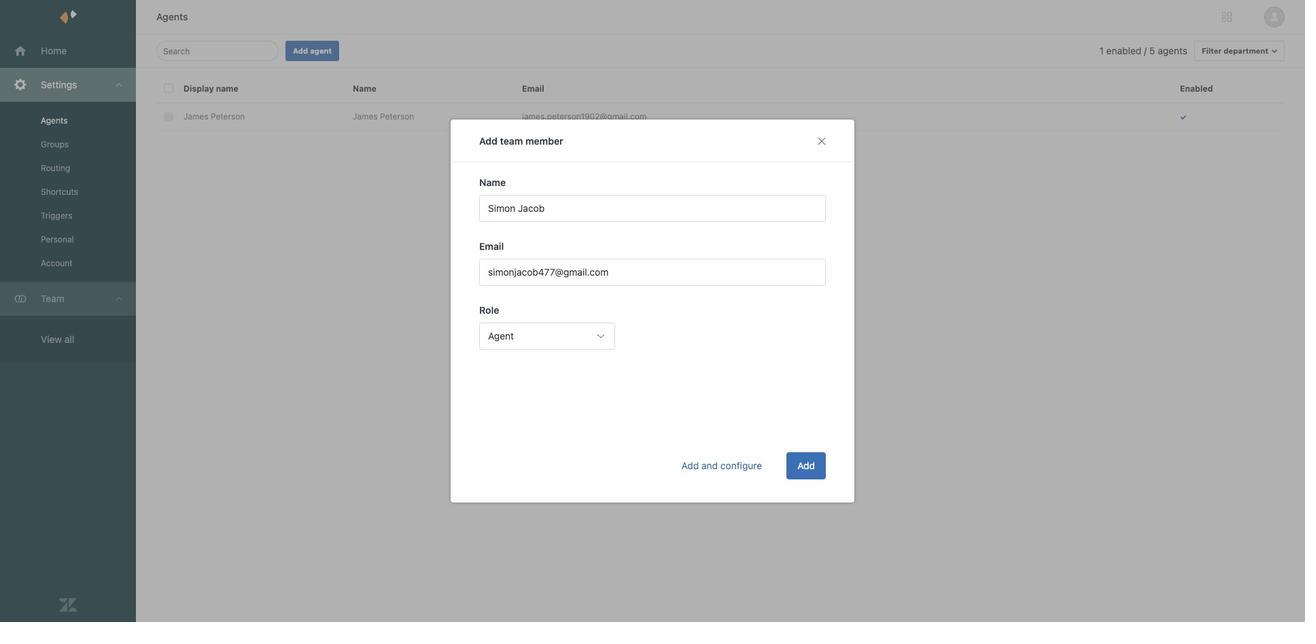 Task type: vqa. For each thing, say whether or not it's contained in the screenshot.
the left Agents
yes



Task type: describe. For each thing, give the bounding box(es) containing it.
5
[[1150, 45, 1155, 56]]

enabled
[[1107, 45, 1142, 56]]

1 james peterson from the left
[[184, 112, 245, 122]]

agent
[[310, 46, 332, 55]]

add
[[293, 46, 308, 55]]

routing
[[41, 163, 70, 173]]

Search text field
[[163, 43, 268, 59]]

account
[[41, 258, 72, 269]]

department
[[1224, 46, 1269, 55]]

1 james from the left
[[184, 112, 208, 122]]

home
[[41, 45, 67, 56]]

display
[[184, 83, 214, 94]]

2 peterson from the left
[[380, 112, 414, 122]]

display name
[[184, 83, 238, 94]]

view all
[[41, 334, 74, 345]]

1 peterson from the left
[[211, 112, 245, 122]]

all
[[65, 334, 74, 345]]

agents
[[1158, 45, 1188, 56]]

2 james from the left
[[353, 112, 378, 122]]

1 horizontal spatial agents
[[156, 11, 188, 22]]

1 vertical spatial agents
[[41, 116, 68, 126]]

groups
[[41, 139, 69, 150]]



Task type: locate. For each thing, give the bounding box(es) containing it.
1 horizontal spatial james peterson
[[353, 112, 414, 122]]

2 james peterson from the left
[[353, 112, 414, 122]]

james peterson down display name
[[184, 112, 245, 122]]

1 horizontal spatial peterson
[[380, 112, 414, 122]]

team
[[41, 293, 64, 305]]

0 horizontal spatial james
[[184, 112, 208, 122]]

name
[[353, 83, 376, 94]]

1 enabled / 5 agents
[[1100, 45, 1188, 56]]

view
[[41, 334, 62, 345]]

0 vertical spatial agents
[[156, 11, 188, 22]]

agents up groups
[[41, 116, 68, 126]]

name
[[216, 83, 238, 94]]

enabled
[[1180, 83, 1213, 94]]

filter
[[1202, 46, 1222, 55]]

james down display
[[184, 112, 208, 122]]

triggers
[[41, 211, 72, 221]]

peterson
[[211, 112, 245, 122], [380, 112, 414, 122]]

filter department button
[[1195, 41, 1285, 61]]

james
[[184, 112, 208, 122], [353, 112, 378, 122]]

/
[[1144, 45, 1147, 56]]

james peterson
[[184, 112, 245, 122], [353, 112, 414, 122]]

add agent button
[[286, 41, 339, 61]]

0 horizontal spatial peterson
[[211, 112, 245, 122]]

personal
[[41, 235, 74, 245]]

zendesk products image
[[1222, 12, 1232, 22]]

0 horizontal spatial agents
[[41, 116, 68, 126]]

agents
[[156, 11, 188, 22], [41, 116, 68, 126]]

0 horizontal spatial james peterson
[[184, 112, 245, 122]]

1 horizontal spatial james
[[353, 112, 378, 122]]

filter department
[[1202, 46, 1269, 55]]

settings
[[41, 79, 77, 90]]

agents up "search" text box
[[156, 11, 188, 22]]

james down name
[[353, 112, 378, 122]]

james.peterson1902@gmail.com
[[522, 112, 647, 122]]

james peterson down name
[[353, 112, 414, 122]]

email
[[522, 83, 544, 94]]

shortcuts
[[41, 187, 78, 197]]

add agent
[[293, 46, 332, 55]]

1
[[1100, 45, 1104, 56]]



